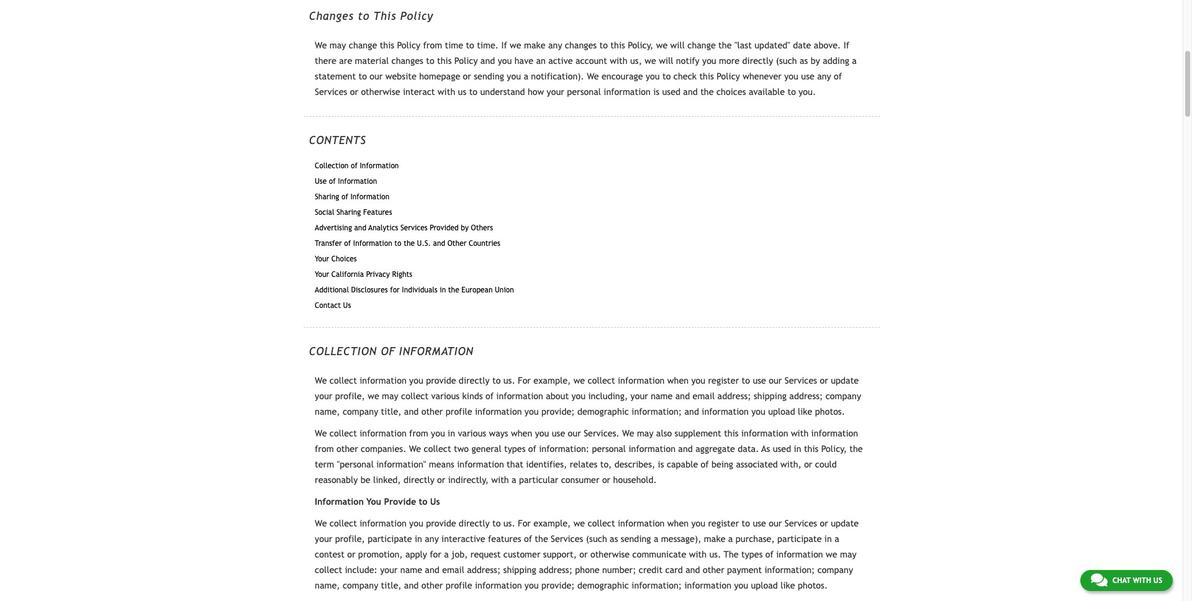 Task type: describe. For each thing, give the bounding box(es) containing it.
use
[[315, 177, 327, 186]]

you up "message),"
[[691, 518, 706, 529]]

your for your california privacy rights
[[315, 270, 329, 279]]

use inside we may change this policy from time to time. if we make any changes to this policy, we will change the "last updated" date above. if there are material changes to this policy and you have an active account with us, we will notify you more directly (such as by adding a statement to our website homepage or sending you a notification). we encourage you to check this policy whenever you use any of services or otherwise interact with us to understand how your personal information is used and the choices available to you.
[[801, 71, 815, 82]]

we may change this policy from time to time. if we make any changes to this policy, we will change the "last updated" date above. if there are material changes to this policy and you have an active account with us, we will notify you more directly (such as by adding a statement to our website homepage or sending you a notification). we encourage you to check this policy whenever you use any of services or otherwise interact with us to understand how your personal information is used and the choices available to you.
[[315, 40, 857, 97]]

as inside we may change this policy from time to time. if we make any changes to this policy, we will change the "last updated" date above. if there are material changes to this policy and you have an active account with us, we will notify you more directly (such as by adding a statement to our website homepage or sending you a notification). we encourage you to check this policy whenever you use any of services or otherwise interact with us to understand how your personal information is used and the choices available to you.
[[800, 56, 808, 66]]

interactive
[[442, 534, 485, 544]]

comments image
[[1091, 573, 1108, 587]]

any inside we collect information you provide directly to us.  for example, we collect information when you register to use our services or update your profile, participate in any interactive features of the services (such as sending a message), make a purchase, participate in a contest or promotion, apply for a job, request customer support, or otherwise communicate with us.  the types of information we may collect include:  your name and email address; shipping address; phone number; credit card and other payment information; company name, company title, and other profile information you provide; demographic information; information you upload like photos.
[[425, 534, 439, 544]]

of up customer
[[524, 534, 532, 544]]

active
[[548, 56, 573, 66]]

of up 'use of information'
[[351, 162, 358, 170]]

credit
[[639, 565, 663, 575]]

your inside we may change this policy from time to time. if we make any changes to this policy, we will change the "last updated" date above. if there are material changes to this policy and you have an active account with us, we will notify you more directly (such as by adding a statement to our website homepage or sending you a notification). we encourage you to check this policy whenever you use any of services or otherwise interact with us to understand how your personal information is used and the choices available to you.
[[547, 87, 564, 97]]

0 vertical spatial sharing
[[315, 193, 339, 201]]

personal inside we may change this policy from time to time. if we make any changes to this policy, we will change the "last updated" date above. if there are material changes to this policy and you have an active account with us, we will notify you more directly (such as by adding a statement to our website homepage or sending you a notification). we encourage you to check this policy whenever you use any of services or otherwise interact with us to understand how your personal information is used and the choices available to you.
[[567, 87, 601, 97]]

1 vertical spatial will
[[659, 56, 673, 66]]

by inside we may change this policy from time to time. if we make any changes to this policy, we will change the "last updated" date above. if there are material changes to this policy and you have an active account with us, we will notify you more directly (such as by adding a statement to our website homepage or sending you a notification). we encourage you to check this policy whenever you use any of services or otherwise interact with us to understand how your personal information is used and the choices available to you.
[[811, 56, 820, 66]]

sharing of information link
[[315, 193, 390, 201]]

profile, for contest
[[335, 534, 365, 544]]

communicate
[[632, 549, 686, 560]]

you down customer
[[525, 580, 539, 591]]

1 vertical spatial by
[[461, 224, 469, 233]]

policy up website
[[397, 40, 421, 51]]

you down information
[[409, 375, 423, 386]]

homepage
[[419, 71, 460, 82]]

other
[[448, 239, 467, 248]]

2 vertical spatial information;
[[632, 580, 682, 591]]

like inside we collect information you provide directly to us. for example, we collect information when you register to use our services or update your profile, we may collect various kinds of information about you including, your name and email address; shipping address; company name, company title, and other profile information you provide; demographic information; and information you upload like photos.
[[798, 406, 813, 417]]

1 if from the left
[[501, 40, 507, 51]]

1 vertical spatial changes
[[392, 56, 423, 66]]

others
[[471, 224, 493, 233]]

is inside we collect information from you in various ways when you use our services. we may also supplement this information with information from other companies. we collect two general types of information: personal information and aggregate data. as used in this policy, the term "personal information" means information that identifies, relates to, describes, is capable of being associated with, or could reasonably be linked, directly or indirectly, with a particular consumer or household.
[[658, 459, 664, 470]]

we collect information from you in various ways when you use our services. we may also supplement this information with information from other companies. we collect two general types of information: personal information and aggregate data. as used in this policy, the term "personal information" means information that identifies, relates to, describes, is capable of being associated with, or could reasonably be linked, directly or indirectly, with a particular consumer or household.
[[315, 428, 863, 485]]

indirectly,
[[448, 475, 489, 485]]

profile inside we collect information you provide directly to us.  for example, we collect information when you register to use our services or update your profile, participate in any interactive features of the services (such as sending a message), make a purchase, participate in a contest or promotion, apply for a job, request customer support, or otherwise communicate with us.  the types of information we may collect include:  your name and email address; shipping address; phone number; credit card and other payment information; company name, company title, and other profile information you provide; demographic information; information you upload like photos.
[[446, 580, 472, 591]]

provide; inside we collect information you provide directly to us.  for example, we collect information when you register to use our services or update your profile, participate in any interactive features of the services (such as sending a message), make a purchase, participate in a contest or promotion, apply for a job, request customer support, or otherwise communicate with us.  the types of information we may collect include:  your name and email address; shipping address; phone number; credit card and other payment information; company name, company title, and other profile information you provide; demographic information; information you upload like photos.
[[541, 580, 575, 591]]

your choices link
[[315, 255, 357, 264]]

with up the 'with,'
[[791, 428, 809, 439]]

associated
[[736, 459, 778, 470]]

demographic inside we collect information you provide directly to us. for example, we collect information when you register to use our services or update your profile, we may collect various kinds of information about you including, your name and email address; shipping address; company name, company title, and other profile information you provide; demographic information; and information you upload like photos.
[[577, 406, 629, 417]]

from inside we may change this policy from time to time. if we make any changes to this policy, we will change the "last updated" date above. if there are material changes to this policy and you have an active account with us, we will notify you more directly (such as by adding a statement to our website homepage or sending you a notification). we encourage you to check this policy whenever you use any of services or otherwise interact with us to understand how your personal information is used and the choices available to you.
[[423, 40, 442, 51]]

name inside we collect information you provide directly to us.  for example, we collect information when you register to use our services or update your profile, participate in any interactive features of the services (such as sending a message), make a purchase, participate in a contest or promotion, apply for a job, request customer support, or otherwise communicate with us.  the types of information we may collect include:  your name and email address; shipping address; phone number; credit card and other payment information; company name, company title, and other profile information you provide; demographic information; information you upload like photos.
[[400, 565, 422, 575]]

of right use
[[329, 177, 336, 186]]

as
[[762, 444, 770, 454]]

contact
[[315, 301, 341, 310]]

personal inside we collect information from you in various ways when you use our services. we may also supplement this information with information from other companies. we collect two general types of information: personal information and aggregate data. as used in this policy, the term "personal information" means information that identifies, relates to, describes, is capable of being associated with, or could reasonably be linked, directly or indirectly, with a particular consumer or household.
[[592, 444, 626, 454]]

may inside we may change this policy from time to time. if we make any changes to this policy, we will change the "last updated" date above. if there are material changes to this policy and you have an active account with us, we will notify you more directly (such as by adding a statement to our website homepage or sending you a notification). we encourage you to check this policy whenever you use any of services or otherwise interact with us to understand how your personal information is used and the choices available to you.
[[330, 40, 346, 51]]

you right about
[[572, 391, 586, 401]]

information down reasonably
[[315, 496, 364, 507]]

various inside we collect information you provide directly to us. for example, we collect information when you register to use our services or update your profile, we may collect various kinds of information about you including, your name and email address; shipping address; company name, company title, and other profile information you provide; demographic information; and information you upload like photos.
[[431, 391, 460, 401]]

we inside we collect information you provide directly to us. for example, we collect information when you register to use our services or update your profile, we may collect various kinds of information about you including, your name and email address; shipping address; company name, company title, and other profile information you provide; demographic information; and information you upload like photos.
[[315, 375, 327, 386]]

time.
[[477, 40, 499, 51]]

(such inside we may change this policy from time to time. if we make any changes to this policy, we will change the "last updated" date above. if there are material changes to this policy and you have an active account with us, we will notify you more directly (such as by adding a statement to our website homepage or sending you a notification). we encourage you to check this policy whenever you use any of services or otherwise interact with us to understand how your personal information is used and the choices available to you.
[[776, 56, 797, 66]]

we right services.
[[622, 428, 634, 439]]

our inside we collect information you provide directly to us. for example, we collect information when you register to use our services or update your profile, we may collect various kinds of information about you including, your name and email address; shipping address; company name, company title, and other profile information you provide; demographic information; and information you upload like photos.
[[769, 375, 782, 386]]

updated"
[[755, 40, 791, 51]]

services inside we collect information you provide directly to us. for example, we collect information when you register to use our services or update your profile, we may collect various kinds of information about you including, your name and email address; shipping address; company name, company title, and other profile information you provide; demographic information; and information you upload like photos.
[[785, 375, 817, 386]]

also
[[656, 428, 672, 439]]

notify
[[676, 56, 700, 66]]

social
[[315, 208, 334, 217]]

update for we collect information you provide directly to us. for example, we collect information when you register to use our services or update your profile, we may collect various kinds of information about you including, your name and email address; shipping address; company name, company title, and other profile information you provide; demographic information; and information you upload like photos.
[[831, 375, 859, 386]]

(such inside we collect information you provide directly to us.  for example, we collect information when you register to use our services or update your profile, participate in any interactive features of the services (such as sending a message), make a purchase, participate in a contest or promotion, apply for a job, request customer support, or otherwise communicate with us.  the types of information we may collect include:  your name and email address; shipping address; phone number; credit card and other payment information; company name, company title, and other profile information you provide; demographic information; information you upload like photos.
[[586, 534, 607, 544]]

transfer of information to the u.s. and other countries link
[[315, 239, 500, 248]]

and inside we collect information from you in various ways when you use our services. we may also supplement this information with information from other companies. we collect two general types of information: personal information and aggregate data. as used in this policy, the term "personal information" means information that identifies, relates to, describes, is capable of being associated with, or could reasonably be linked, directly or indirectly, with a particular consumer or household.
[[678, 444, 693, 454]]

1 change from the left
[[349, 40, 377, 51]]

of left being
[[701, 459, 709, 470]]

provide for various
[[426, 375, 456, 386]]

you left "have"
[[498, 56, 512, 66]]

individuals
[[402, 286, 438, 295]]

countries
[[469, 239, 500, 248]]

otherwise inside we collect information you provide directly to us.  for example, we collect information when you register to use our services or update your profile, participate in any interactive features of the services (such as sending a message), make a purchase, participate in a contest or promotion, apply for a job, request customer support, or otherwise communicate with us.  the types of information we may collect include:  your name and email address; shipping address; phone number; credit card and other payment information; company name, company title, and other profile information you provide; demographic information; information you upload like photos.
[[591, 549, 630, 560]]

example, for about
[[534, 375, 571, 386]]

your choices
[[315, 255, 357, 264]]

1 horizontal spatial any
[[548, 40, 562, 51]]

us,
[[630, 56, 642, 66]]

2 horizontal spatial us
[[1154, 576, 1163, 585]]

1 vertical spatial from
[[409, 428, 428, 439]]

that
[[507, 459, 523, 470]]

ways
[[489, 428, 508, 439]]

when inside we collect information from you in various ways when you use our services. we may also supplement this information with information from other companies. we collect two general types of information: personal information and aggregate data. as used in this policy, the term "personal information" means information that identifies, relates to, describes, is capable of being associated with, or could reasonably be linked, directly or indirectly, with a particular consumer or household.
[[511, 428, 532, 439]]

for for the
[[518, 518, 531, 529]]

this right check
[[699, 71, 714, 82]]

photos. inside we collect information you provide directly to us. for example, we collect information when you register to use our services or update your profile, we may collect various kinds of information about you including, your name and email address; shipping address; company name, company title, and other profile information you provide; demographic information; and information you upload like photos.
[[815, 406, 845, 417]]

services.
[[584, 428, 620, 439]]

1 vertical spatial information;
[[765, 565, 815, 575]]

capable
[[667, 459, 698, 470]]

could
[[815, 459, 837, 470]]

chat with us link
[[1080, 570, 1173, 591]]

additional disclosures for individuals in the european union link
[[315, 286, 514, 295]]

your down collection
[[315, 391, 332, 401]]

contents
[[309, 133, 366, 146]]

with right chat
[[1133, 576, 1151, 585]]

of
[[381, 344, 395, 358]]

2 change from the left
[[688, 40, 716, 51]]

message),
[[661, 534, 701, 544]]

you down payment
[[734, 580, 748, 591]]

with left us
[[438, 87, 455, 97]]

policy, inside we may change this policy from time to time. if we make any changes to this policy, we will change the "last updated" date above. if there are material changes to this policy and you have an active account with us, we will notify you more directly (such as by adding a statement to our website homepage or sending you a notification). we encourage you to check this policy whenever you use any of services or otherwise interact with us to understand how your personal information is used and the choices available to you.
[[628, 40, 654, 51]]

companies.
[[361, 444, 406, 454]]

2 vertical spatial from
[[315, 444, 334, 454]]

like inside we collect information you provide directly to us.  for example, we collect information when you register to use our services or update your profile, participate in any interactive features of the services (such as sending a message), make a purchase, participate in a contest or promotion, apply for a job, request customer support, or otherwise communicate with us.  the types of information we may collect include:  your name and email address; shipping address; phone number; credit card and other payment information; company name, company title, and other profile information you provide; demographic information; information you upload like photos.
[[781, 580, 795, 591]]

collect down the "contest"
[[315, 565, 342, 575]]

is inside we may change this policy from time to time. if we make any changes to this policy, we will change the "last updated" date above. if there are material changes to this policy and you have an active account with us, we will notify you more directly (such as by adding a statement to our website homepage or sending you a notification). we encourage you to check this policy whenever you use any of services or otherwise interact with us to understand how your personal information is used and the choices available to you.
[[653, 87, 660, 97]]

example, for services
[[534, 518, 571, 529]]

collect up "means"
[[424, 444, 451, 454]]

california
[[331, 270, 364, 279]]

the inside we collect information from you in various ways when you use our services. we may also supplement this information with information from other companies. we collect two general types of information: personal information and aggregate data. as used in this policy, the term "personal information" means information that identifies, relates to, describes, is capable of being associated with, or could reasonably be linked, directly or indirectly, with a particular consumer or household.
[[850, 444, 863, 454]]

photos. inside we collect information you provide directly to us.  for example, we collect information when you register to use our services or update your profile, participate in any interactive features of the services (such as sending a message), make a purchase, participate in a contest or promotion, apply for a job, request customer support, or otherwise communicate with us.  the types of information we may collect include:  your name and email address; shipping address; phone number; credit card and other payment information; company name, company title, and other profile information you provide; demographic information; information you upload like photos.
[[798, 580, 828, 591]]

0 vertical spatial will
[[670, 40, 685, 51]]

title, inside we collect information you provide directly to us. for example, we collect information when you register to use our services or update your profile, we may collect various kinds of information about you including, your name and email address; shipping address; company name, company title, and other profile information you provide; demographic information; and information you upload like photos.
[[381, 406, 402, 417]]

of inside we may change this policy from time to time. if we make any changes to this policy, we will change the "last updated" date above. if there are material changes to this policy and you have an active account with us, we will notify you more directly (such as by adding a statement to our website homepage or sending you a notification). we encourage you to check this policy whenever you use any of services or otherwise interact with us to understand how your personal information is used and the choices available to you.
[[834, 71, 842, 82]]

particular
[[519, 475, 559, 485]]

information for use
[[338, 177, 377, 186]]

advertising
[[315, 224, 352, 233]]

changes to this policy
[[309, 9, 433, 22]]

2 if from the left
[[844, 40, 850, 51]]

directly inside we collect information you provide directly to us. for example, we collect information when you register to use our services or update your profile, we may collect various kinds of information about you including, your name and email address; shipping address; company name, company title, and other profile information you provide; demographic information; and information you upload like photos.
[[459, 375, 490, 386]]

information; inside we collect information you provide directly to us. for example, we collect information when you register to use our services or update your profile, we may collect various kinds of information about you including, your name and email address; shipping address; company name, company title, and other profile information you provide; demographic information; and information you upload like photos.
[[632, 406, 682, 417]]

additional
[[315, 286, 349, 295]]

information you provide to us
[[315, 496, 440, 507]]

of up identifies,
[[528, 444, 536, 454]]

household.
[[613, 475, 657, 485]]

use inside we collect information from you in various ways when you use our services. we may also supplement this information with information from other companies. we collect two general types of information: personal information and aggregate data. as used in this policy, the term "personal information" means information that identifies, relates to, describes, is capable of being associated with, or could reasonably be linked, directly or indirectly, with a particular consumer or household.
[[552, 428, 565, 439]]

collect down collection
[[330, 375, 357, 386]]

collect down the 'consumer'
[[588, 518, 615, 529]]

number;
[[602, 565, 636, 575]]

name, inside we collect information you provide directly to us.  for example, we collect information when you register to use our services or update your profile, participate in any interactive features of the services (such as sending a message), make a purchase, participate in a contest or promotion, apply for a job, request customer support, or otherwise communicate with us.  the types of information we may collect include:  your name and email address; shipping address; phone number; credit card and other payment information; company name, company title, and other profile information you provide; demographic information; information you upload like photos.
[[315, 580, 340, 591]]

2 vertical spatial us.
[[709, 549, 721, 560]]

email inside we collect information you provide directly to us. for example, we collect information when you register to use our services or update your profile, we may collect various kinds of information about you including, your name and email address; shipping address; company name, company title, and other profile information you provide; demographic information; and information you upload like photos.
[[693, 391, 715, 401]]

update for we collect information you provide directly to us.  for example, we collect information when you register to use our services or update your profile, participate in any interactive features of the services (such as sending a message), make a purchase, participate in a contest or promotion, apply for a job, request customer support, or otherwise communicate with us.  the types of information we may collect include:  your name and email address; shipping address; phone number; credit card and other payment information; company name, company title, and other profile information you provide; demographic information; information you upload like photos.
[[831, 518, 859, 529]]

information for sharing
[[351, 193, 390, 201]]

your for your choices
[[315, 255, 329, 264]]

1 vertical spatial sharing
[[337, 208, 361, 217]]

with up encourage
[[610, 56, 628, 66]]

collection
[[315, 162, 349, 170]]

policy down time
[[454, 56, 478, 66]]

card
[[665, 565, 683, 575]]

be
[[361, 475, 371, 485]]

this
[[374, 9, 396, 22]]

you up information:
[[535, 428, 549, 439]]

name inside we collect information you provide directly to us. for example, we collect information when you register to use our services or update your profile, we may collect various kinds of information about you including, your name and email address; shipping address; company name, company title, and other profile information you provide; demographic information; and information you upload like photos.
[[651, 391, 673, 401]]

collect down information
[[401, 391, 429, 401]]

website
[[385, 71, 417, 82]]

sending inside we collect information you provide directly to us.  for example, we collect information when you register to use our services or update your profile, participate in any interactive features of the services (such as sending a message), make a purchase, participate in a contest or promotion, apply for a job, request customer support, or otherwise communicate with us.  the types of information we may collect include:  your name and email address; shipping address; phone number; credit card and other payment information; company name, company title, and other profile information you provide; demographic information; information you upload like photos.
[[621, 534, 651, 544]]

whenever
[[743, 71, 782, 82]]

0 vertical spatial for
[[390, 286, 400, 295]]

job,
[[452, 549, 468, 560]]

this up the could
[[804, 444, 819, 454]]

disclosures
[[351, 286, 388, 295]]

information"
[[376, 459, 426, 470]]

collection of information
[[309, 344, 474, 358]]

supplement
[[675, 428, 721, 439]]

types inside we collect information from you in various ways when you use our services. we may also supplement this information with information from other companies. we collect two general types of information: personal information and aggregate data. as used in this policy, the term "personal information" means information that identifies, relates to, describes, is capable of being associated with, or could reasonably be linked, directly or indirectly, with a particular consumer or household.
[[504, 444, 526, 454]]

services inside we may change this policy from time to time. if we make any changes to this policy, we will change the "last updated" date above. if there are material changes to this policy and you have an active account with us, we will notify you more directly (such as by adding a statement to our website homepage or sending you a notification). we encourage you to check this policy whenever you use any of services or otherwise interact with us to understand how your personal information is used and the choices available to you.
[[315, 87, 347, 97]]

collection of information
[[315, 162, 399, 170]]

you down provide
[[409, 518, 423, 529]]

you
[[366, 496, 381, 507]]

0 vertical spatial us
[[343, 301, 351, 310]]

directly inside we collect information from you in various ways when you use our services. we may also supplement this information with information from other companies. we collect two general types of information: personal information and aggregate data. as used in this policy, the term "personal information" means information that identifies, relates to, describes, is capable of being associated with, or could reasonably be linked, directly or indirectly, with a particular consumer or household.
[[404, 475, 435, 485]]

other down the apply
[[421, 580, 443, 591]]

provide; inside we collect information you provide directly to us. for example, we collect information when you register to use our services or update your profile, we may collect various kinds of information about you including, your name and email address; shipping address; company name, company title, and other profile information you provide; demographic information; and information you upload like photos.
[[541, 406, 575, 417]]

you up as
[[752, 406, 766, 417]]

notification).
[[531, 71, 584, 82]]

linked,
[[373, 475, 401, 485]]

make inside we collect information you provide directly to us.  for example, we collect information when you register to use our services or update your profile, participate in any interactive features of the services (such as sending a message), make a purchase, participate in a contest or promotion, apply for a job, request customer support, or otherwise communicate with us.  the types of information we may collect include:  your name and email address; shipping address; phone number; credit card and other payment information; company name, company title, and other profile information you provide; demographic information; information you upload like photos.
[[704, 534, 726, 544]]

contest
[[315, 549, 345, 560]]

you up supplement
[[691, 375, 706, 386]]

check
[[674, 71, 697, 82]]

about
[[546, 391, 569, 401]]

the inside we collect information you provide directly to us.  for example, we collect information when you register to use our services or update your profile, participate in any interactive features of the services (such as sending a message), make a purchase, participate in a contest or promotion, apply for a job, request customer support, or otherwise communicate with us.  the types of information we may collect include:  your name and email address; shipping address; phone number; credit card and other payment information; company name, company title, and other profile information you provide; demographic information; information you upload like photos.
[[535, 534, 548, 544]]

understand
[[480, 87, 525, 97]]

how
[[528, 87, 544, 97]]

data.
[[738, 444, 759, 454]]

describes,
[[615, 459, 655, 470]]

you up "means"
[[431, 428, 445, 439]]

use of information link
[[315, 177, 377, 186]]

analytics
[[368, 224, 398, 233]]

profile inside we collect information you provide directly to us. for example, we collect information when you register to use our services or update your profile, we may collect various kinds of information about you including, your name and email address; shipping address; company name, company title, and other profile information you provide; demographic information; and information you upload like photos.
[[446, 406, 472, 417]]

or inside we collect information you provide directly to us. for example, we collect information when you register to use our services or update your profile, we may collect various kinds of information about you including, your name and email address; shipping address; company name, company title, and other profile information you provide; demographic information; and information you upload like photos.
[[820, 375, 828, 386]]

we collect information you provide directly to us. for example, we collect information when you register to use our services or update your profile, we may collect various kinds of information about you including, your name and email address; shipping address; company name, company title, and other profile information you provide; demographic information; and information you upload like photos.
[[315, 375, 861, 417]]

our inside we may change this policy from time to time. if we make any changes to this policy, we will change the "last updated" date above. if there are material changes to this policy and you have an active account with us, we will notify you more directly (such as by adding a statement to our website homepage or sending you a notification). we encourage you to check this policy whenever you use any of services or otherwise interact with us to understand how your personal information is used and the choices available to you.
[[370, 71, 383, 82]]

include:
[[345, 565, 377, 575]]

directly inside we collect information you provide directly to us.  for example, we collect information when you register to use our services or update your profile, participate in any interactive features of the services (such as sending a message), make a purchase, participate in a contest or promotion, apply for a job, request customer support, or otherwise communicate with us.  the types of information we may collect include:  your name and email address; shipping address; phone number; credit card and other payment information; company name, company title, and other profile information you provide; demographic information; information you upload like photos.
[[459, 518, 490, 529]]

of inside we collect information you provide directly to us. for example, we collect information when you register to use our services or update your profile, we may collect various kinds of information about you including, your name and email address; shipping address; company name, company title, and other profile information you provide; demographic information; and information you upload like photos.
[[486, 391, 494, 401]]

policy down more
[[717, 71, 740, 82]]

your california privacy rights link
[[315, 270, 412, 279]]

this up homepage
[[437, 56, 452, 66]]

you down "have"
[[507, 71, 521, 82]]

upload inside we collect information you provide directly to us.  for example, we collect information when you register to use our services or update your profile, participate in any interactive features of the services (such as sending a message), make a purchase, participate in a contest or promotion, apply for a job, request customer support, or otherwise communicate with us.  the types of information we may collect include:  your name and email address; shipping address; phone number; credit card and other payment information; company name, company title, and other profile information you provide; demographic information; information you upload like photos.
[[751, 580, 778, 591]]



Task type: vqa. For each thing, say whether or not it's contained in the screenshot.
the rightmost Rewards
no



Task type: locate. For each thing, give the bounding box(es) containing it.
1 vertical spatial policy,
[[821, 444, 847, 454]]

as up 'number;'
[[610, 534, 618, 544]]

information; down the "credit"
[[632, 580, 682, 591]]

us
[[458, 87, 467, 97]]

0 vertical spatial for
[[518, 375, 531, 386]]

for inside we collect information you provide directly to us.  for example, we collect information when you register to use our services or update your profile, participate in any interactive features of the services (such as sending a message), make a purchase, participate in a contest or promotion, apply for a job, request customer support, or otherwise communicate with us.  the types of information we may collect include:  your name and email address; shipping address; phone number; credit card and other payment information; company name, company title, and other profile information you provide; demographic information; information you upload like photos.
[[430, 549, 441, 560]]

0 horizontal spatial any
[[425, 534, 439, 544]]

a inside we collect information from you in various ways when you use our services. we may also supplement this information with information from other companies. we collect two general types of information: personal information and aggregate data. as used in this policy, the term "personal information" means information that identifies, relates to, describes, is capable of being associated with, or could reasonably be linked, directly or indirectly, with a particular consumer or household.
[[512, 475, 516, 485]]

1 vertical spatial register
[[708, 518, 739, 529]]

1 for from the top
[[518, 375, 531, 386]]

1 your from the top
[[315, 255, 329, 264]]

advertising and analytics services provided by others
[[315, 224, 493, 233]]

with
[[610, 56, 628, 66], [438, 87, 455, 97], [791, 428, 809, 439], [491, 475, 509, 485], [689, 549, 707, 560], [1133, 576, 1151, 585]]

when up "message),"
[[667, 518, 689, 529]]

us. up ways
[[503, 375, 515, 386]]

0 horizontal spatial us
[[343, 301, 351, 310]]

"personal
[[337, 459, 374, 470]]

0 vertical spatial name
[[651, 391, 673, 401]]

phone
[[575, 565, 600, 575]]

an
[[536, 56, 546, 66]]

0 vertical spatial your
[[315, 255, 329, 264]]

0 horizontal spatial email
[[442, 565, 464, 575]]

us. for the
[[503, 518, 515, 529]]

2 participate from the left
[[778, 534, 822, 544]]

0 horizontal spatial types
[[504, 444, 526, 454]]

collect up "personal
[[330, 428, 357, 439]]

1 vertical spatial otherwise
[[591, 549, 630, 560]]

address;
[[718, 391, 751, 401], [790, 391, 823, 401], [467, 565, 501, 575], [539, 565, 573, 575]]

for right the apply
[[430, 549, 441, 560]]

from left time
[[423, 40, 442, 51]]

policy,
[[628, 40, 654, 51], [821, 444, 847, 454]]

1 horizontal spatial shipping
[[754, 391, 787, 401]]

1 vertical spatial us.
[[503, 518, 515, 529]]

we collect information you provide directly to us.  for example, we collect information when you register to use our services or update your profile, participate in any interactive features of the services (such as sending a message), make a purchase, participate in a contest or promotion, apply for a job, request customer support, or otherwise communicate with us.  the types of information we may collect include:  your name and email address; shipping address; phone number; credit card and other payment information; company name, company title, and other profile information you provide; demographic information; information you upload like photos.
[[315, 518, 859, 591]]

provide; down about
[[541, 406, 575, 417]]

personal down notification).
[[567, 87, 601, 97]]

our inside we collect information you provide directly to us.  for example, we collect information when you register to use our services or update your profile, participate in any interactive features of the services (such as sending a message), make a purchase, participate in a contest or promotion, apply for a job, request customer support, or otherwise communicate with us.  the types of information we may collect include:  your name and email address; shipping address; phone number; credit card and other payment information; company name, company title, and other profile information you provide; demographic information; information you upload like photos.
[[769, 518, 782, 529]]

name, inside we collect information you provide directly to us. for example, we collect information when you register to use our services or update your profile, we may collect various kinds of information about you including, your name and email address; shipping address; company name, company title, and other profile information you provide; demographic information; and information you upload like photos.
[[315, 406, 340, 417]]

0 horizontal spatial make
[[524, 40, 546, 51]]

0 horizontal spatial by
[[461, 224, 469, 233]]

when for information;
[[667, 375, 689, 386]]

will left notify at top
[[659, 56, 673, 66]]

we up term
[[315, 428, 327, 439]]

two
[[454, 444, 469, 454]]

0 vertical spatial make
[[524, 40, 546, 51]]

your
[[315, 255, 329, 264], [315, 270, 329, 279]]

this up the material at the left top of the page
[[380, 40, 394, 51]]

1 vertical spatial (such
[[586, 534, 607, 544]]

when inside we collect information you provide directly to us. for example, we collect information when you register to use our services or update your profile, we may collect various kinds of information about you including, your name and email address; shipping address; company name, company title, and other profile information you provide; demographic information; and information you upload like photos.
[[667, 375, 689, 386]]

your up additional
[[315, 270, 329, 279]]

various inside we collect information from you in various ways when you use our services. we may also supplement this information with information from other companies. we collect two general types of information: personal information and aggregate data. as used in this policy, the term "personal information" means information that identifies, relates to, describes, is capable of being associated with, or could reasonably be linked, directly or indirectly, with a particular consumer or household.
[[458, 428, 486, 439]]

demographic inside we collect information you provide directly to us.  for example, we collect information when you register to use our services or update your profile, participate in any interactive features of the services (such as sending a message), make a purchase, participate in a contest or promotion, apply for a job, request customer support, or otherwise communicate with us.  the types of information we may collect include:  your name and email address; shipping address; phone number; credit card and other payment information; company name, company title, and other profile information you provide; demographic information; information you upload like photos.
[[577, 580, 629, 591]]

provide inside we collect information you provide directly to us.  for example, we collect information when you register to use our services or update your profile, participate in any interactive features of the services (such as sending a message), make a purchase, participate in a contest or promotion, apply for a job, request customer support, or otherwise communicate with us.  the types of information we may collect include:  your name and email address; shipping address; phone number; credit card and other payment information; company name, company title, and other profile information you provide; demographic information; information you upload like photos.
[[426, 518, 456, 529]]

1 update from the top
[[831, 375, 859, 386]]

1 vertical spatial your
[[315, 270, 329, 279]]

make inside we may change this policy from time to time. if we make any changes to this policy, we will change the "last updated" date above. if there are material changes to this policy and you have an active account with us, we will notify you more directly (such as by adding a statement to our website homepage or sending you a notification). we encourage you to check this policy whenever you use any of services or otherwise interact with us to understand how your personal information is used and the choices available to you.
[[524, 40, 546, 51]]

we inside we collect information you provide directly to us.  for example, we collect information when you register to use our services or update your profile, participate in any interactive features of the services (such as sending a message), make a purchase, participate in a contest or promotion, apply for a job, request customer support, or otherwise communicate with us.  the types of information we may collect include:  your name and email address; shipping address; phone number; credit card and other payment information; company name, company title, and other profile information you provide; demographic information; information you upload like photos.
[[315, 518, 327, 529]]

other
[[421, 406, 443, 417], [337, 444, 358, 454], [703, 565, 725, 575], [421, 580, 443, 591]]

0 horizontal spatial otherwise
[[361, 87, 400, 97]]

register inside we collect information you provide directly to us. for example, we collect information when you register to use our services or update your profile, we may collect various kinds of information about you including, your name and email address; shipping address; company name, company title, and other profile information you provide; demographic information; and information you upload like photos.
[[708, 375, 739, 386]]

information:
[[539, 444, 589, 454]]

types
[[504, 444, 526, 454], [741, 549, 763, 560]]

use inside we collect information you provide directly to us.  for example, we collect information when you register to use our services or update your profile, participate in any interactive features of the services (such as sending a message), make a purchase, participate in a contest or promotion, apply for a job, request customer support, or otherwise communicate with us.  the types of information we may collect include:  your name and email address; shipping address; phone number; credit card and other payment information; company name, company title, and other profile information you provide; demographic information; information you upload like photos.
[[753, 518, 766, 529]]

shipping down customer
[[503, 565, 536, 575]]

sharing
[[315, 193, 339, 201], [337, 208, 361, 217]]

1 vertical spatial profile,
[[335, 534, 365, 544]]

transfer
[[315, 239, 342, 248]]

us. for information
[[503, 375, 515, 386]]

upload inside we collect information you provide directly to us. for example, we collect information when you register to use our services or update your profile, we may collect various kinds of information about you including, your name and email address; shipping address; company name, company title, and other profile information you provide; demographic information; and information you upload like photos.
[[768, 406, 795, 417]]

1 title, from the top
[[381, 406, 402, 417]]

0 horizontal spatial shipping
[[503, 565, 536, 575]]

relates
[[570, 459, 598, 470]]

our inside we collect information from you in various ways when you use our services. we may also supplement this information with information from other companies. we collect two general types of information: personal information and aggregate data. as used in this policy, the term "personal information" means information that identifies, relates to, describes, is capable of being associated with, or could reasonably be linked, directly or indirectly, with a particular consumer or household.
[[568, 428, 581, 439]]

us. inside we collect information you provide directly to us. for example, we collect information when you register to use our services or update your profile, we may collect various kinds of information about you including, your name and email address; shipping address; company name, company title, and other profile information you provide; demographic information; and information you upload like photos.
[[503, 375, 515, 386]]

1 vertical spatial any
[[817, 71, 831, 82]]

we down account
[[587, 71, 599, 82]]

your california privacy rights
[[315, 270, 412, 279]]

other inside we collect information you provide directly to us. for example, we collect information when you register to use our services or update your profile, we may collect various kinds of information about you including, your name and email address; shipping address; company name, company title, and other profile information you provide; demographic information; and information you upload like photos.
[[421, 406, 443, 417]]

2 example, from the top
[[534, 518, 571, 529]]

your down promotion,
[[380, 565, 398, 575]]

0 vertical spatial register
[[708, 375, 739, 386]]

1 horizontal spatial name
[[651, 391, 673, 401]]

your up the "contest"
[[315, 534, 332, 544]]

0 horizontal spatial policy,
[[628, 40, 654, 51]]

other up "means"
[[421, 406, 443, 417]]

example, inside we collect information you provide directly to us.  for example, we collect information when you register to use our services or update your profile, participate in any interactive features of the services (such as sending a message), make a purchase, participate in a contest or promotion, apply for a job, request customer support, or otherwise communicate with us.  the types of information we may collect include:  your name and email address; shipping address; phone number; credit card and other payment information; company name, company title, and other profile information you provide; demographic information; information you upload like photos.
[[534, 518, 571, 529]]

information for transfer
[[353, 239, 392, 248]]

2 profile from the top
[[446, 580, 472, 591]]

2 provide from the top
[[426, 518, 456, 529]]

0 vertical spatial profile
[[446, 406, 472, 417]]

chat
[[1113, 576, 1131, 585]]

provide down information
[[426, 375, 456, 386]]

we
[[510, 40, 521, 51], [656, 40, 668, 51], [645, 56, 656, 66], [574, 375, 585, 386], [368, 391, 379, 401], [574, 518, 585, 529], [826, 549, 838, 560]]

1 horizontal spatial by
[[811, 56, 820, 66]]

directly up kinds
[[459, 375, 490, 386]]

sending
[[474, 71, 504, 82], [621, 534, 651, 544]]

information
[[360, 162, 399, 170], [338, 177, 377, 186], [351, 193, 390, 201], [353, 239, 392, 248], [315, 496, 364, 507]]

1 vertical spatial title,
[[381, 580, 402, 591]]

1 provide from the top
[[426, 375, 456, 386]]

0 vertical spatial like
[[798, 406, 813, 417]]

directly inside we may change this policy from time to time. if we make any changes to this policy, we will change the "last updated" date above. if there are material changes to this policy and you have an active account with us, we will notify you more directly (such as by adding a statement to our website homepage or sending you a notification). we encourage you to check this policy whenever you use any of services or otherwise interact with us to understand how your personal information is used and the choices available to you.
[[742, 56, 773, 66]]

register for a
[[708, 518, 739, 529]]

otherwise inside we may change this policy from time to time. if we make any changes to this policy, we will change the "last updated" date above. if there are material changes to this policy and you have an active account with us, we will notify you more directly (such as by adding a statement to our website homepage or sending you a notification). we encourage you to check this policy whenever you use any of services or otherwise interact with us to understand how your personal information is used and the choices available to you.
[[361, 87, 400, 97]]

demographic
[[577, 406, 629, 417], [577, 580, 629, 591]]

title, inside we collect information you provide directly to us.  for example, we collect information when you register to use our services or update your profile, participate in any interactive features of the services (such as sending a message), make a purchase, participate in a contest or promotion, apply for a job, request customer support, or otherwise communicate with us.  the types of information we may collect include:  your name and email address; shipping address; phone number; credit card and other payment information; company name, company title, and other profile information you provide; demographic information; information you upload like photos.
[[381, 580, 402, 591]]

changes
[[309, 9, 354, 22]]

you left more
[[702, 56, 716, 66]]

profile down job,
[[446, 580, 472, 591]]

0 vertical spatial when
[[667, 375, 689, 386]]

2 provide; from the top
[[541, 580, 575, 591]]

with down that
[[491, 475, 509, 485]]

1 participate from the left
[[368, 534, 412, 544]]

information up use of information link
[[360, 162, 399, 170]]

this up aggregate
[[724, 428, 739, 439]]

0 vertical spatial from
[[423, 40, 442, 51]]

of down 'use of information'
[[342, 193, 348, 201]]

information; right payment
[[765, 565, 815, 575]]

of down adding
[[834, 71, 842, 82]]

us. left the the
[[709, 549, 721, 560]]

1 vertical spatial example,
[[534, 518, 571, 529]]

title, up companies.
[[381, 406, 402, 417]]

profile, for company
[[335, 391, 365, 401]]

various left kinds
[[431, 391, 460, 401]]

when inside we collect information you provide directly to us.  for example, we collect information when you register to use our services or update your profile, participate in any interactive features of the services (such as sending a message), make a purchase, participate in a contest or promotion, apply for a job, request customer support, or otherwise communicate with us.  the types of information we may collect include:  your name and email address; shipping address; phone number; credit card and other payment information; company name, company title, and other profile information you provide; demographic information; information you upload like photos.
[[667, 518, 689, 529]]

any up the apply
[[425, 534, 439, 544]]

customer
[[504, 549, 541, 560]]

other up "personal
[[337, 444, 358, 454]]

1 provide; from the top
[[541, 406, 575, 417]]

2 horizontal spatial any
[[817, 71, 831, 82]]

email up supplement
[[693, 391, 715, 401]]

email down job,
[[442, 565, 464, 575]]

0 vertical spatial shipping
[[754, 391, 787, 401]]

may inside we collect information you provide directly to us.  for example, we collect information when you register to use our services or update your profile, participate in any interactive features of the services (such as sending a message), make a purchase, participate in a contest or promotion, apply for a job, request customer support, or otherwise communicate with us.  the types of information we may collect include:  your name and email address; shipping address; phone number; credit card and other payment information; company name, company title, and other profile information you provide; demographic information; information you upload like photos.
[[840, 549, 857, 560]]

you up the available
[[784, 71, 799, 82]]

1 vertical spatial as
[[610, 534, 618, 544]]

for
[[390, 286, 400, 295], [430, 549, 441, 560]]

0 vertical spatial information;
[[632, 406, 682, 417]]

example, up about
[[534, 375, 571, 386]]

provide
[[384, 496, 416, 507]]

reasonably
[[315, 475, 358, 485]]

1 vertical spatial us
[[430, 496, 440, 507]]

for inside we collect information you provide directly to us. for example, we collect information when you register to use our services or update your profile, we may collect various kinds of information about you including, your name and email address; shipping address; company name, company title, and other profile information you provide; demographic information; and information you upload like photos.
[[518, 375, 531, 386]]

apply
[[405, 549, 427, 560]]

0 horizontal spatial changes
[[392, 56, 423, 66]]

more
[[719, 56, 740, 66]]

payment
[[727, 565, 762, 575]]

your down "transfer"
[[315, 255, 329, 264]]

update inside we collect information you provide directly to us.  for example, we collect information when you register to use our services or update your profile, participate in any interactive features of the services (such as sending a message), make a purchase, participate in a contest or promotion, apply for a job, request customer support, or otherwise communicate with us.  the types of information we may collect include:  your name and email address; shipping address; phone number; credit card and other payment information; company name, company title, and other profile information you provide; demographic information; information you upload like photos.
[[831, 518, 859, 529]]

2 for from the top
[[518, 518, 531, 529]]

may inside we collect information from you in various ways when you use our services. we may also supplement this information with information from other companies. we collect two general types of information: personal information and aggregate data. as used in this policy, the term "personal information" means information that identifies, relates to, describes, is capable of being associated with, or could reasonably be linked, directly or indirectly, with a particular consumer or household.
[[637, 428, 654, 439]]

of up the choices
[[344, 239, 351, 248]]

policy, inside we collect information from you in various ways when you use our services. we may also supplement this information with information from other companies. we collect two general types of information: personal information and aggregate data. as used in this policy, the term "personal information" means information that identifies, relates to, describes, is capable of being associated with, or could reasonably be linked, directly or indirectly, with a particular consumer or household.
[[821, 444, 847, 454]]

we down collection
[[315, 375, 327, 386]]

you up identifies,
[[525, 406, 539, 417]]

for
[[518, 375, 531, 386], [518, 518, 531, 529]]

1 vertical spatial various
[[458, 428, 486, 439]]

collect up including,
[[588, 375, 615, 386]]

register up supplement
[[708, 375, 739, 386]]

term
[[315, 459, 334, 470]]

1 name, from the top
[[315, 406, 340, 417]]

2 name, from the top
[[315, 580, 340, 591]]

1 vertical spatial types
[[741, 549, 763, 560]]

title, down promotion,
[[381, 580, 402, 591]]

0 vertical spatial title,
[[381, 406, 402, 417]]

upload down payment
[[751, 580, 778, 591]]

provide;
[[541, 406, 575, 417], [541, 580, 575, 591]]

1 horizontal spatial types
[[741, 549, 763, 560]]

your right including,
[[631, 391, 648, 401]]

from up the information"
[[409, 428, 428, 439]]

aggregate
[[696, 444, 735, 454]]

2 update from the top
[[831, 518, 859, 529]]

information inside we may change this policy from time to time. if we make any changes to this policy, we will change the "last updated" date above. if there are material changes to this policy and you have an active account with us, we will notify you more directly (such as by adding a statement to our website homepage or sending you a notification). we encourage you to check this policy whenever you use any of services or otherwise interact with us to understand how your personal information is used and the choices available to you.
[[604, 87, 651, 97]]

policy, up us,
[[628, 40, 654, 51]]

privacy
[[366, 270, 390, 279]]

1 vertical spatial used
[[773, 444, 791, 454]]

we up there
[[315, 40, 327, 51]]

0 vertical spatial used
[[662, 87, 681, 97]]

1 horizontal spatial change
[[688, 40, 716, 51]]

0 vertical spatial as
[[800, 56, 808, 66]]

by
[[811, 56, 820, 66], [461, 224, 469, 233]]

other inside we collect information from you in various ways when you use our services. we may also supplement this information with information from other companies. we collect two general types of information: personal information and aggregate data. as used in this policy, the term "personal information" means information that identifies, relates to, describes, is capable of being associated with, or could reasonably be linked, directly or indirectly, with a particular consumer or household.
[[337, 444, 358, 454]]

example,
[[534, 375, 571, 386], [534, 518, 571, 529]]

change up the material at the left top of the page
[[349, 40, 377, 51]]

demographic down including,
[[577, 406, 629, 417]]

0 vertical spatial upload
[[768, 406, 795, 417]]

0 horizontal spatial (such
[[586, 534, 607, 544]]

used right as
[[773, 444, 791, 454]]

1 horizontal spatial email
[[693, 391, 715, 401]]

choices
[[717, 87, 746, 97]]

profile, inside we collect information you provide directly to us.  for example, we collect information when you register to use our services or update your profile, participate in any interactive features of the services (such as sending a message), make a purchase, participate in a contest or promotion, apply for a job, request customer support, or otherwise communicate with us.  the types of information we may collect include:  your name and email address; shipping address; phone number; credit card and other payment information; company name, company title, and other profile information you provide; demographic information; information you upload like photos.
[[335, 534, 365, 544]]

will up notify at top
[[670, 40, 685, 51]]

1 demographic from the top
[[577, 406, 629, 417]]

1 vertical spatial email
[[442, 565, 464, 575]]

0 horizontal spatial participate
[[368, 534, 412, 544]]

2 vertical spatial any
[[425, 534, 439, 544]]

2 profile, from the top
[[335, 534, 365, 544]]

profile, inside we collect information you provide directly to us. for example, we collect information when you register to use our services or update your profile, we may collect various kinds of information about you including, your name and email address; shipping address; company name, company title, and other profile information you provide; demographic information; and information you upload like photos.
[[335, 391, 365, 401]]

1 vertical spatial name
[[400, 565, 422, 575]]

1 vertical spatial provide
[[426, 518, 456, 529]]

including,
[[588, 391, 628, 401]]

personal
[[567, 87, 601, 97], [592, 444, 626, 454]]

0 vertical spatial email
[[693, 391, 715, 401]]

0 vertical spatial provide
[[426, 375, 456, 386]]

sending inside we may change this policy from time to time. if we make any changes to this policy, we will change the "last updated" date above. if there are material changes to this policy and you have an active account with us, we will notify you more directly (such as by adding a statement to our website homepage or sending you a notification). we encourage you to check this policy whenever you use any of services or otherwise interact with us to understand how your personal information is used and the choices available to you.
[[474, 71, 504, 82]]

1 vertical spatial name,
[[315, 580, 340, 591]]

provide up 'interactive'
[[426, 518, 456, 529]]

change up notify at top
[[688, 40, 716, 51]]

for for information
[[518, 375, 531, 386]]

0 vertical spatial provide;
[[541, 406, 575, 417]]

with inside we collect information you provide directly to us.  for example, we collect information when you register to use our services or update your profile, participate in any interactive features of the services (such as sending a message), make a purchase, participate in a contest or promotion, apply for a job, request customer support, or otherwise communicate with us.  the types of information we may collect include:  your name and email address; shipping address; phone number; credit card and other payment information; company name, company title, and other profile information you provide; demographic information; information you upload like photos.
[[689, 549, 707, 560]]

2 title, from the top
[[381, 580, 402, 591]]

us. up 'features'
[[503, 518, 515, 529]]

time
[[445, 40, 463, 51]]

0 vertical spatial types
[[504, 444, 526, 454]]

0 vertical spatial name,
[[315, 406, 340, 417]]

we up the information"
[[409, 444, 421, 454]]

when right ways
[[511, 428, 532, 439]]

email inside we collect information you provide directly to us.  for example, we collect information when you register to use our services or update your profile, participate in any interactive features of the services (such as sending a message), make a purchase, participate in a contest or promotion, apply for a job, request customer support, or otherwise communicate with us.  the types of information we may collect include:  your name and email address; shipping address; phone number; credit card and other payment information; company name, company title, and other profile information you provide; demographic information; information you upload like photos.
[[442, 565, 464, 575]]

the
[[724, 549, 739, 560]]

register for address;
[[708, 375, 739, 386]]

types up that
[[504, 444, 526, 454]]

provide inside we collect information you provide directly to us. for example, we collect information when you register to use our services or update your profile, we may collect various kinds of information about you including, your name and email address; shipping address; company name, company title, and other profile information you provide; demographic information; and information you upload like photos.
[[426, 375, 456, 386]]

a
[[852, 56, 857, 66], [524, 71, 528, 82], [512, 475, 516, 485], [654, 534, 659, 544], [728, 534, 733, 544], [835, 534, 839, 544], [444, 549, 449, 560]]

support,
[[543, 549, 577, 560]]

otherwise
[[361, 87, 400, 97], [591, 549, 630, 560]]

may inside we collect information you provide directly to us. for example, we collect information when you register to use our services or update your profile, we may collect various kinds of information about you including, your name and email address; shipping address; company name, company title, and other profile information you provide; demographic information; and information you upload like photos.
[[382, 391, 399, 401]]

your
[[547, 87, 564, 97], [315, 391, 332, 401], [631, 391, 648, 401], [315, 534, 332, 544], [380, 565, 398, 575]]

shipping inside we collect information you provide directly to us.  for example, we collect information when you register to use our services or update your profile, participate in any interactive features of the services (such as sending a message), make a purchase, participate in a contest or promotion, apply for a job, request customer support, or otherwise communicate with us.  the types of information we may collect include:  your name and email address; shipping address; phone number; credit card and other payment information; company name, company title, and other profile information you provide; demographic information; information you upload like photos.
[[503, 565, 536, 575]]

statement
[[315, 71, 356, 82]]

0 horizontal spatial as
[[610, 534, 618, 544]]

other down the the
[[703, 565, 725, 575]]

1 vertical spatial personal
[[592, 444, 626, 454]]

if
[[501, 40, 507, 51], [844, 40, 850, 51]]

1 register from the top
[[708, 375, 739, 386]]

(such down updated" on the top right of the page
[[776, 56, 797, 66]]

1 profile from the top
[[446, 406, 472, 417]]

1 horizontal spatial for
[[430, 549, 441, 560]]

information
[[399, 344, 474, 358]]

0 vertical spatial otherwise
[[361, 87, 400, 97]]

profile, down collection
[[335, 391, 365, 401]]

us.
[[503, 375, 515, 386], [503, 518, 515, 529], [709, 549, 721, 560]]

1 horizontal spatial policy,
[[821, 444, 847, 454]]

you right encourage
[[646, 71, 660, 82]]

when for support,
[[667, 518, 689, 529]]

rights
[[392, 270, 412, 279]]

available
[[749, 87, 785, 97]]

information for collection
[[360, 162, 399, 170]]

0 vertical spatial (such
[[776, 56, 797, 66]]

register inside we collect information you provide directly to us.  for example, we collect information when you register to use our services or update your profile, participate in any interactive features of the services (such as sending a message), make a purchase, participate in a contest or promotion, apply for a job, request customer support, or otherwise communicate with us.  the types of information we may collect include:  your name and email address; shipping address; phone number; credit card and other payment information; company name, company title, and other profile information you provide; demographic information; information you upload like photos.
[[708, 518, 739, 529]]

this up encourage
[[611, 40, 625, 51]]

material
[[355, 56, 389, 66]]

of down purchase,
[[766, 549, 774, 560]]

1 vertical spatial sending
[[621, 534, 651, 544]]

1 horizontal spatial us
[[430, 496, 440, 507]]

1 horizontal spatial like
[[798, 406, 813, 417]]

use inside we collect information you provide directly to us. for example, we collect information when you register to use our services or update your profile, we may collect various kinds of information about you including, your name and email address; shipping address; company name, company title, and other profile information you provide; demographic information; and information you upload like photos.
[[753, 375, 766, 386]]

collect
[[330, 375, 357, 386], [588, 375, 615, 386], [401, 391, 429, 401], [330, 428, 357, 439], [424, 444, 451, 454], [330, 518, 357, 529], [588, 518, 615, 529], [315, 565, 342, 575]]

photos.
[[815, 406, 845, 417], [798, 580, 828, 591]]

1 vertical spatial update
[[831, 518, 859, 529]]

directly up 'interactive'
[[459, 518, 490, 529]]

0 vertical spatial photos.
[[815, 406, 845, 417]]

1 profile, from the top
[[335, 391, 365, 401]]

we
[[315, 40, 327, 51], [587, 71, 599, 82], [315, 375, 327, 386], [315, 428, 327, 439], [622, 428, 634, 439], [409, 444, 421, 454], [315, 518, 327, 529]]

0 horizontal spatial if
[[501, 40, 507, 51]]

policy right this
[[400, 9, 433, 22]]

european
[[462, 286, 493, 295]]

1 vertical spatial provide;
[[541, 580, 575, 591]]

and
[[481, 56, 495, 66], [683, 87, 698, 97], [354, 224, 366, 233], [433, 239, 445, 248], [675, 391, 690, 401], [404, 406, 419, 417], [685, 406, 699, 417], [678, 444, 693, 454], [425, 565, 440, 575], [686, 565, 700, 575], [404, 580, 419, 591]]

general
[[472, 444, 502, 454]]

2 your from the top
[[315, 270, 329, 279]]

will
[[670, 40, 685, 51], [659, 56, 673, 66]]

2 register from the top
[[708, 518, 739, 529]]

0 vertical spatial by
[[811, 56, 820, 66]]

example, inside we collect information you provide directly to us. for example, we collect information when you register to use our services or update your profile, we may collect various kinds of information about you including, your name and email address; shipping address; company name, company title, and other profile information you provide; demographic information; and information you upload like photos.
[[534, 375, 571, 386]]

provide for interactive
[[426, 518, 456, 529]]

additional disclosures for individuals in the european union
[[315, 286, 514, 295]]

0 vertical spatial policy,
[[628, 40, 654, 51]]

used
[[662, 87, 681, 97], [773, 444, 791, 454]]

as inside we collect information you provide directly to us.  for example, we collect information when you register to use our services or update your profile, participate in any interactive features of the services (such as sending a message), make a purchase, participate in a contest or promotion, apply for a job, request customer support, or otherwise communicate with us.  the types of information we may collect include:  your name and email address; shipping address; phone number; credit card and other payment information; company name, company title, and other profile information you provide; demographic information; information you upload like photos.
[[610, 534, 618, 544]]

choices
[[331, 255, 357, 264]]

register up the the
[[708, 518, 739, 529]]

make up the the
[[704, 534, 726, 544]]

1 vertical spatial like
[[781, 580, 795, 591]]

1 vertical spatial make
[[704, 534, 726, 544]]

to,
[[600, 459, 612, 470]]

1 horizontal spatial participate
[[778, 534, 822, 544]]

1 horizontal spatial used
[[773, 444, 791, 454]]

0 vertical spatial us.
[[503, 375, 515, 386]]

for inside we collect information you provide directly to us.  for example, we collect information when you register to use our services or update your profile, participate in any interactive features of the services (such as sending a message), make a purchase, participate in a contest or promotion, apply for a job, request customer support, or otherwise communicate with us.  the types of information we may collect include:  your name and email address; shipping address; phone number; credit card and other payment information; company name, company title, and other profile information you provide; demographic information; information you upload like photos.
[[518, 518, 531, 529]]

transfer of information to the u.s. and other countries
[[315, 239, 500, 248]]

update inside we collect information you provide directly to us. for example, we collect information when you register to use our services or update your profile, we may collect various kinds of information about you including, your name and email address; shipping address; company name, company title, and other profile information you provide; demographic information; and information you upload like photos.
[[831, 375, 859, 386]]

1 horizontal spatial sending
[[621, 534, 651, 544]]

1 vertical spatial upload
[[751, 580, 778, 591]]

upload up as
[[768, 406, 795, 417]]

1 example, from the top
[[534, 375, 571, 386]]

0 vertical spatial is
[[653, 87, 660, 97]]

otherwise down website
[[361, 87, 400, 97]]

1 horizontal spatial otherwise
[[591, 549, 630, 560]]

1 horizontal spatial as
[[800, 56, 808, 66]]

to
[[358, 9, 370, 22], [466, 40, 474, 51], [600, 40, 608, 51], [426, 56, 435, 66], [359, 71, 367, 82], [663, 71, 671, 82], [469, 87, 478, 97], [788, 87, 796, 97], [395, 239, 401, 248], [492, 375, 501, 386], [742, 375, 750, 386], [419, 496, 427, 507], [492, 518, 501, 529], [742, 518, 750, 529]]

demographic down phone
[[577, 580, 629, 591]]

sending up understand
[[474, 71, 504, 82]]

us right chat
[[1154, 576, 1163, 585]]

title,
[[381, 406, 402, 417], [381, 580, 402, 591]]

sharing down "sharing of information"
[[337, 208, 361, 217]]

used inside we collect information from you in various ways when you use our services. we may also supplement this information with information from other companies. we collect two general types of information: personal information and aggregate data. as used in this policy, the term "personal information" means information that identifies, relates to, describes, is capable of being associated with, or could reasonably be linked, directly or indirectly, with a particular consumer or household.
[[773, 444, 791, 454]]

1 horizontal spatial changes
[[565, 40, 597, 51]]

collect up the "contest"
[[330, 518, 357, 529]]

shipping inside we collect information you provide directly to us. for example, we collect information when you register to use our services or update your profile, we may collect various kinds of information about you including, your name and email address; shipping address; company name, company title, and other profile information you provide; demographic information; and information you upload like photos.
[[754, 391, 787, 401]]

information
[[604, 87, 651, 97], [360, 375, 407, 386], [618, 375, 665, 386], [496, 391, 543, 401], [475, 406, 522, 417], [702, 406, 749, 417], [360, 428, 407, 439], [741, 428, 788, 439], [811, 428, 858, 439], [629, 444, 676, 454], [457, 459, 504, 470], [360, 518, 407, 529], [618, 518, 665, 529], [776, 549, 823, 560], [475, 580, 522, 591], [685, 580, 732, 591]]

us right contact
[[343, 301, 351, 310]]

0 vertical spatial various
[[431, 391, 460, 401]]

collection
[[309, 344, 377, 358]]

by down above.
[[811, 56, 820, 66]]

account
[[576, 56, 607, 66]]

1 horizontal spatial make
[[704, 534, 726, 544]]

participate up promotion,
[[368, 534, 412, 544]]

any up active
[[548, 40, 562, 51]]

0 horizontal spatial change
[[349, 40, 377, 51]]

provided
[[430, 224, 459, 233]]

identifies,
[[526, 459, 567, 470]]

1 vertical spatial photos.
[[798, 580, 828, 591]]

social sharing features
[[315, 208, 392, 217]]

we up the "contest"
[[315, 518, 327, 529]]

types inside we collect information you provide directly to us.  for example, we collect information when you register to use our services or update your profile, participate in any interactive features of the services (such as sending a message), make a purchase, participate in a contest or promotion, apply for a job, request customer support, or otherwise communicate with us.  the types of information we may collect include:  your name and email address; shipping address; phone number; credit card and other payment information; company name, company title, and other profile information you provide; demographic information; information you upload like photos.
[[741, 549, 763, 560]]

request
[[471, 549, 501, 560]]

2 demographic from the top
[[577, 580, 629, 591]]

0 vertical spatial changes
[[565, 40, 597, 51]]

used inside we may change this policy from time to time. if we make any changes to this policy, we will change the "last updated" date above. if there are material changes to this policy and you have an active account with us, we will notify you more directly (such as by adding a statement to our website homepage or sending you a notification). we encourage you to check this policy whenever you use any of services or otherwise interact with us to understand how your personal information is used and the choices available to you.
[[662, 87, 681, 97]]

"last
[[735, 40, 752, 51]]

2 vertical spatial when
[[667, 518, 689, 529]]

as down date
[[800, 56, 808, 66]]



